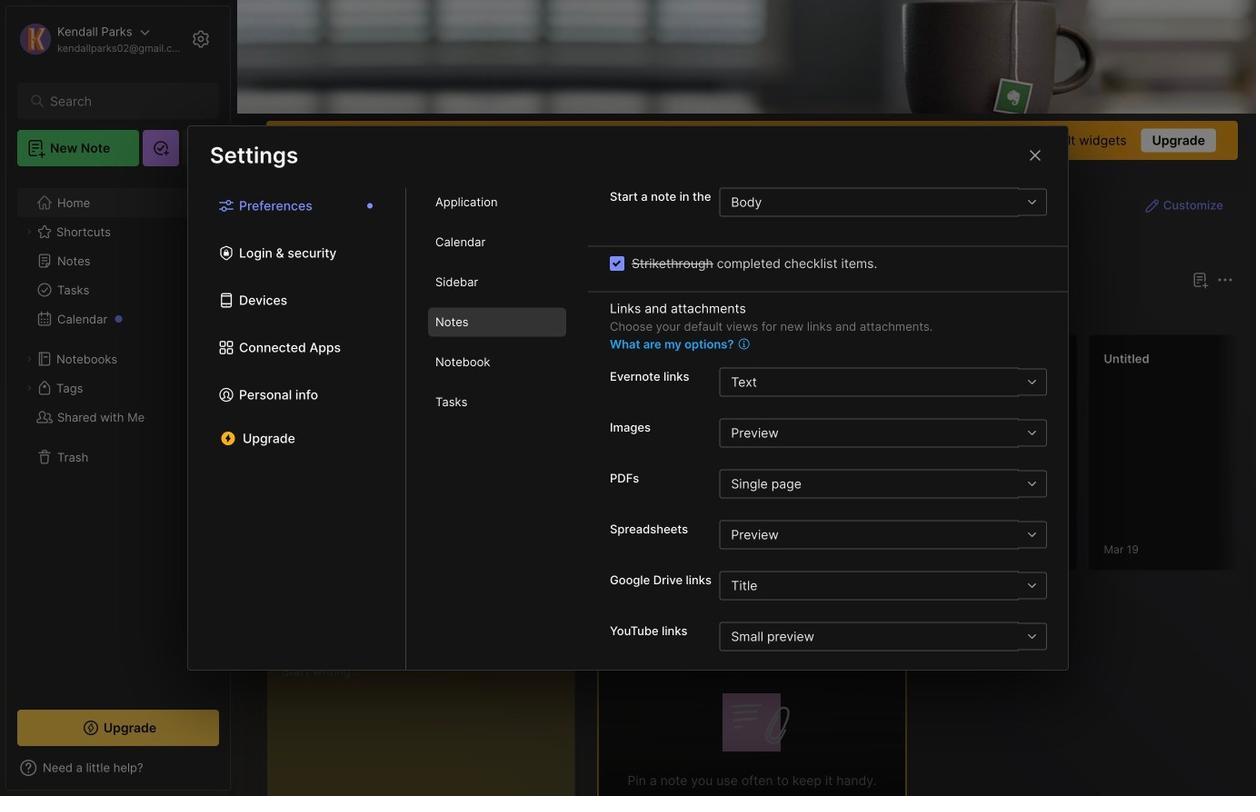 Task type: locate. For each thing, give the bounding box(es) containing it.
None search field
[[50, 90, 195, 112]]

Choose default view option for YouTube links field
[[719, 622, 1046, 651]]

tree
[[6, 177, 230, 694]]

Select288 checkbox
[[610, 256, 625, 271]]

tab
[[428, 188, 566, 217], [428, 228, 566, 257], [428, 268, 566, 297], [601, 302, 655, 324], [662, 302, 735, 324], [428, 308, 566, 337], [428, 348, 566, 377], [428, 388, 566, 417]]

Start a new note in the body or title. field
[[719, 188, 1047, 217]]

main element
[[0, 0, 236, 796]]

tab list
[[188, 188, 406, 670], [406, 188, 588, 670], [601, 302, 1231, 324]]

close image
[[1024, 145, 1046, 166]]

row group
[[598, 335, 1256, 582]]

Choose default view option for Spreadsheets field
[[719, 520, 1046, 549]]

Choose default view option for Evernote links field
[[719, 368, 1046, 397]]



Task type: vqa. For each thing, say whether or not it's contained in the screenshot.
start a new note in the body or title. field
yes



Task type: describe. For each thing, give the bounding box(es) containing it.
tree inside main element
[[6, 177, 230, 694]]

Choose default view option for Google Drive links field
[[719, 571, 1046, 600]]

settings image
[[190, 28, 212, 50]]

none search field inside main element
[[50, 90, 195, 112]]

expand tags image
[[24, 383, 35, 394]]

Search text field
[[50, 93, 195, 110]]

Choose default view option for Images field
[[719, 419, 1046, 448]]

Start writing… text field
[[282, 648, 574, 796]]

Choose default view option for PDFs field
[[719, 470, 1046, 499]]

expand notebooks image
[[24, 354, 35, 365]]



